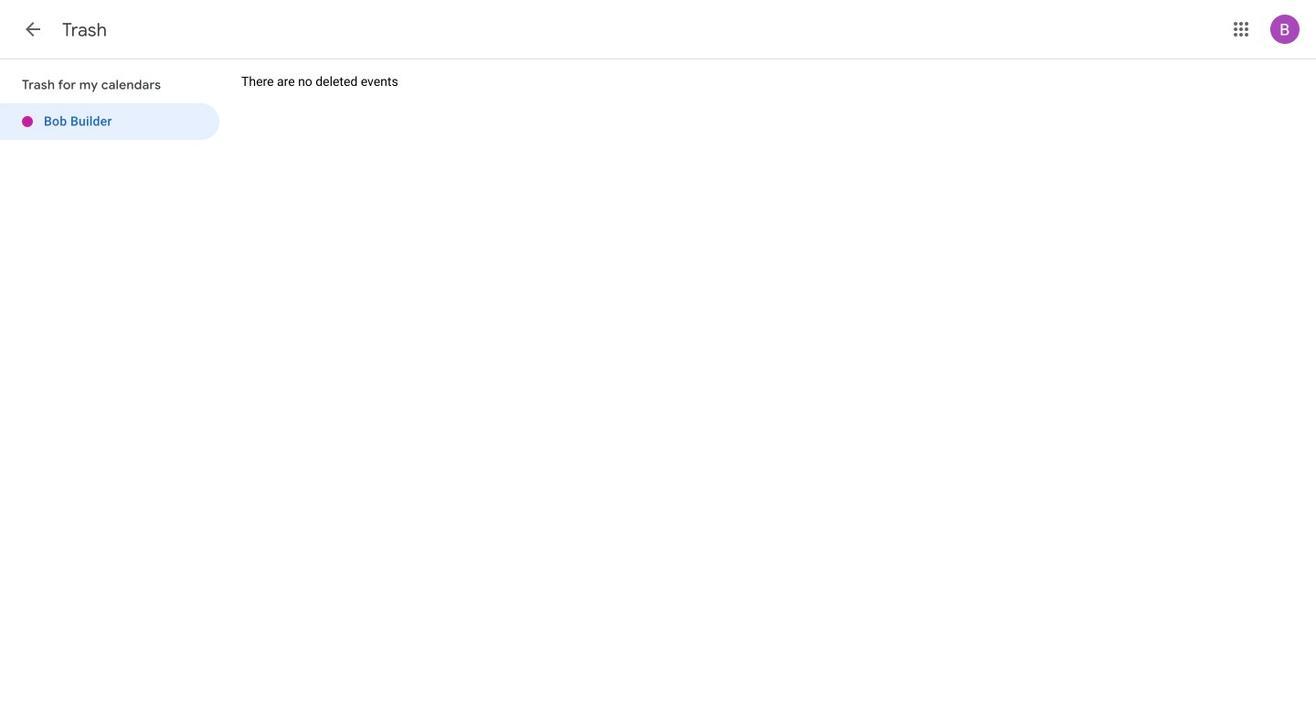 Task type: locate. For each thing, give the bounding box(es) containing it.
heading
[[62, 18, 107, 42]]

list item
[[0, 103, 219, 140]]



Task type: describe. For each thing, give the bounding box(es) containing it.
go back image
[[22, 18, 44, 40]]



Task type: vqa. For each thing, say whether or not it's contained in the screenshot.
Learn
no



